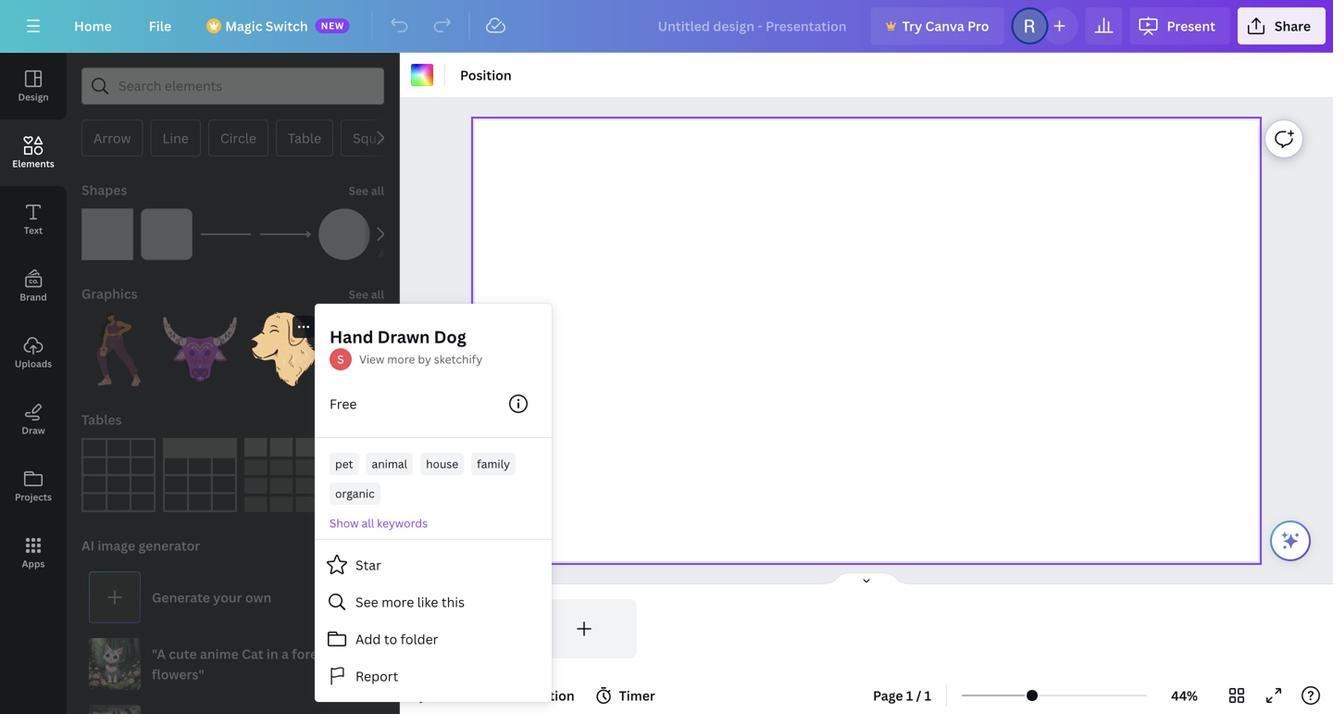 Task type: vqa. For each thing, say whether or not it's contained in the screenshot.
ability
no



Task type: locate. For each thing, give the bounding box(es) containing it.
rounded square image
[[141, 208, 193, 260]]

page 1 image
[[415, 599, 520, 658]]

0 vertical spatial all
[[371, 183, 384, 198]]

see all
[[349, 183, 384, 198], [349, 287, 384, 302]]

line
[[162, 129, 189, 147]]

wild pattern like hand gesture image
[[326, 312, 400, 386]]

0 vertical spatial see all button
[[347, 171, 386, 208]]

see all up hand
[[349, 287, 384, 302]]

duration button
[[489, 681, 582, 710]]

present
[[1167, 17, 1216, 35]]

more inside button
[[387, 351, 415, 367]]

position button
[[453, 60, 519, 90]]

more left like
[[382, 593, 414, 611]]

all up triangle up image
[[371, 183, 384, 198]]

add this table to the canvas image
[[81, 438, 156, 512], [163, 438, 237, 512], [244, 438, 319, 512], [326, 438, 400, 512]]

brand
[[20, 291, 47, 303]]

all right show
[[362, 515, 374, 531]]

2 vertical spatial see
[[356, 593, 378, 611]]

family button
[[472, 453, 516, 475]]

in
[[267, 645, 278, 663]]

more down drawn
[[387, 351, 415, 367]]

graphics button
[[80, 275, 139, 312]]

1 vertical spatial see all button
[[347, 275, 386, 312]]

try
[[903, 17, 923, 35]]

see all button down square
[[347, 171, 386, 208]]

see all button for graphics
[[347, 275, 386, 312]]

see for graphics
[[349, 287, 369, 302]]

star button
[[315, 546, 552, 583]]

1 right '/'
[[925, 687, 932, 704]]

2 see all from the top
[[349, 287, 384, 302]]

0 vertical spatial more
[[387, 351, 415, 367]]

4 add this table to the canvas image from the left
[[326, 438, 400, 512]]

pet button
[[330, 453, 359, 475]]

see all button up hand
[[347, 275, 386, 312]]

hand drawn dog link
[[330, 326, 466, 348]]

to
[[384, 630, 397, 648]]

#ffffff image
[[411, 64, 433, 86]]

draw
[[22, 424, 45, 437]]

side panel tab list
[[0, 53, 67, 586]]

notes
[[437, 687, 475, 704]]

see all button for shapes
[[347, 171, 386, 208]]

arrow button
[[81, 119, 143, 157]]

table
[[288, 129, 321, 147]]

square
[[353, 129, 397, 147]]

group
[[244, 312, 319, 386]]

show all keywords button
[[330, 512, 428, 532]]

white circle shape image
[[319, 208, 370, 260]]

free
[[330, 395, 357, 413]]

1 horizontal spatial add this line to the canvas image
[[259, 208, 311, 260]]

pet
[[335, 456, 353, 471]]

0 vertical spatial see
[[349, 183, 369, 198]]

apps button
[[0, 520, 67, 586]]

hide pages image
[[822, 571, 911, 586]]

all up hand drawn dog
[[371, 287, 384, 302]]

projects
[[15, 491, 52, 503]]

show all keywords
[[330, 515, 428, 531]]

1 vertical spatial see
[[349, 287, 369, 302]]

generator
[[138, 537, 200, 554]]

apps
[[22, 557, 45, 570]]

Design title text field
[[643, 7, 864, 44]]

with
[[333, 645, 360, 663]]

house button
[[421, 453, 464, 475]]

see up "white circle shape" image
[[349, 183, 369, 198]]

line button
[[150, 119, 201, 157]]

cute
[[169, 645, 197, 663]]

shapes
[[81, 181, 127, 199]]

anime
[[200, 645, 239, 663]]

add this line to the canvas image right rounded square image
[[200, 208, 252, 260]]

1 vertical spatial see all
[[349, 287, 384, 302]]

1
[[906, 687, 913, 704], [925, 687, 932, 704]]

triangle up image
[[378, 208, 430, 260]]

2 vertical spatial all
[[362, 515, 374, 531]]

0 horizontal spatial add this line to the canvas image
[[200, 208, 252, 260]]

see up hand
[[349, 287, 369, 302]]

file
[[149, 17, 171, 35]]

see all up "white circle shape" image
[[349, 183, 384, 198]]

0 horizontal spatial 1
[[906, 687, 913, 704]]

hand
[[330, 326, 374, 348]]

add this line to the canvas image
[[200, 208, 252, 260], [259, 208, 311, 260]]

a
[[282, 645, 289, 663]]

detailed colorful year of the ox floral bull head image
[[163, 312, 237, 386]]

sketchify
[[434, 351, 483, 367]]

see up add
[[356, 593, 378, 611]]

hand drawn dog image
[[244, 312, 319, 386]]

image
[[98, 537, 135, 554]]

1 left '/'
[[906, 687, 913, 704]]

see
[[349, 183, 369, 198], [349, 287, 369, 302], [356, 593, 378, 611]]

1 see all button from the top
[[347, 171, 386, 208]]

1 vertical spatial all
[[371, 287, 384, 302]]

1 see all from the top
[[349, 183, 384, 198]]

more inside button
[[382, 593, 414, 611]]

add this line to the canvas image left "white circle shape" image
[[259, 208, 311, 260]]

report button
[[315, 658, 552, 695]]

add to folder
[[356, 630, 438, 648]]

dog
[[434, 326, 466, 348]]

see all button
[[347, 171, 386, 208], [347, 275, 386, 312]]

tables button
[[80, 401, 124, 438]]

"a
[[152, 645, 166, 663]]

circle
[[220, 129, 256, 147]]

1 vertical spatial more
[[382, 593, 414, 611]]

text button
[[0, 186, 67, 253]]

canva
[[926, 17, 965, 35]]

2 see all button from the top
[[347, 275, 386, 312]]

like
[[417, 593, 438, 611]]

see all for shapes
[[349, 183, 384, 198]]

your
[[213, 589, 242, 606]]

more for by
[[387, 351, 415, 367]]

hide image
[[399, 339, 411, 428]]

report
[[356, 667, 399, 685]]

/
[[916, 687, 922, 704]]

timer
[[619, 687, 655, 704]]

home
[[74, 17, 112, 35]]

present button
[[1130, 7, 1231, 44]]

cat
[[242, 645, 264, 663]]

0 vertical spatial see all
[[349, 183, 384, 198]]

1 horizontal spatial 1
[[925, 687, 932, 704]]

1 1 from the left
[[906, 687, 913, 704]]



Task type: describe. For each thing, give the bounding box(es) containing it.
duration
[[519, 687, 575, 704]]

switch
[[266, 17, 308, 35]]

organic button
[[330, 482, 380, 505]]

see more like this button
[[315, 583, 552, 620]]

free button
[[330, 395, 357, 413]]

generate your own
[[152, 589, 272, 606]]

all inside 'button'
[[362, 515, 374, 531]]

all for graphics
[[371, 287, 384, 302]]

design button
[[0, 53, 67, 119]]

projects button
[[0, 453, 67, 520]]

draw button
[[0, 386, 67, 453]]

see for shapes
[[349, 183, 369, 198]]

2 1 from the left
[[925, 687, 932, 704]]

2 add this table to the canvas image from the left
[[163, 438, 237, 512]]

elements button
[[0, 119, 67, 186]]

ai
[[81, 537, 95, 554]]

1 add this table to the canvas image from the left
[[81, 438, 156, 512]]

page 1 / 1
[[873, 687, 932, 704]]

view more by sketchify
[[359, 351, 483, 367]]

animal
[[372, 456, 408, 471]]

woman with kettlebell illustration image
[[81, 312, 156, 386]]

flowers"
[[152, 665, 204, 683]]

view
[[359, 351, 385, 367]]

add to folder button
[[315, 620, 552, 658]]

own
[[245, 589, 272, 606]]

add
[[356, 630, 381, 648]]

canva assistant image
[[1280, 530, 1302, 552]]

uploads
[[15, 357, 52, 370]]

share button
[[1238, 7, 1326, 44]]

drawn
[[377, 326, 430, 348]]

Search elements search field
[[119, 69, 347, 104]]

this
[[442, 593, 465, 611]]

44%
[[1172, 687, 1198, 704]]

house
[[426, 456, 459, 471]]

sketchify image
[[330, 348, 352, 370]]

graphics
[[81, 285, 138, 302]]

design
[[18, 91, 49, 103]]

see more like this
[[356, 593, 465, 611]]

keywords
[[377, 515, 428, 531]]

animal button
[[366, 453, 413, 475]]

magic switch
[[225, 17, 308, 35]]

all for shapes
[[371, 183, 384, 198]]

pro
[[968, 17, 989, 35]]

elements
[[12, 157, 54, 170]]

tables
[[81, 411, 122, 428]]

generate
[[152, 589, 210, 606]]

arrow
[[94, 129, 131, 147]]

timer button
[[590, 681, 663, 710]]

by
[[418, 351, 431, 367]]

see inside button
[[356, 593, 378, 611]]

magic
[[225, 17, 263, 35]]

more for like
[[382, 593, 414, 611]]

circle button
[[208, 119, 268, 157]]

view more by sketchify button
[[359, 350, 483, 369]]

"a cute anime cat in a forest with flowers"
[[152, 645, 360, 683]]

1 add this line to the canvas image from the left
[[200, 208, 252, 260]]

ai image generator
[[81, 537, 200, 554]]

forest
[[292, 645, 330, 663]]

share
[[1275, 17, 1311, 35]]

brand button
[[0, 253, 67, 319]]

try canva pro button
[[871, 7, 1004, 44]]

44% button
[[1155, 681, 1215, 710]]

position
[[460, 66, 512, 84]]

square image
[[81, 208, 133, 260]]

try canva pro
[[903, 17, 989, 35]]

square button
[[341, 119, 409, 157]]

file button
[[134, 7, 186, 44]]

table button
[[276, 119, 333, 157]]

show
[[330, 515, 359, 531]]

2 add this line to the canvas image from the left
[[259, 208, 311, 260]]

notes button
[[407, 681, 482, 710]]

home link
[[59, 7, 127, 44]]

see all for graphics
[[349, 287, 384, 302]]

uploads button
[[0, 319, 67, 386]]

hand drawn dog
[[330, 326, 466, 348]]

main menu bar
[[0, 0, 1334, 53]]

shapes button
[[80, 171, 129, 208]]

sketchify element
[[330, 348, 352, 370]]

family
[[477, 456, 510, 471]]

3 add this table to the canvas image from the left
[[244, 438, 319, 512]]

folder
[[401, 630, 438, 648]]

star
[[356, 556, 381, 574]]



